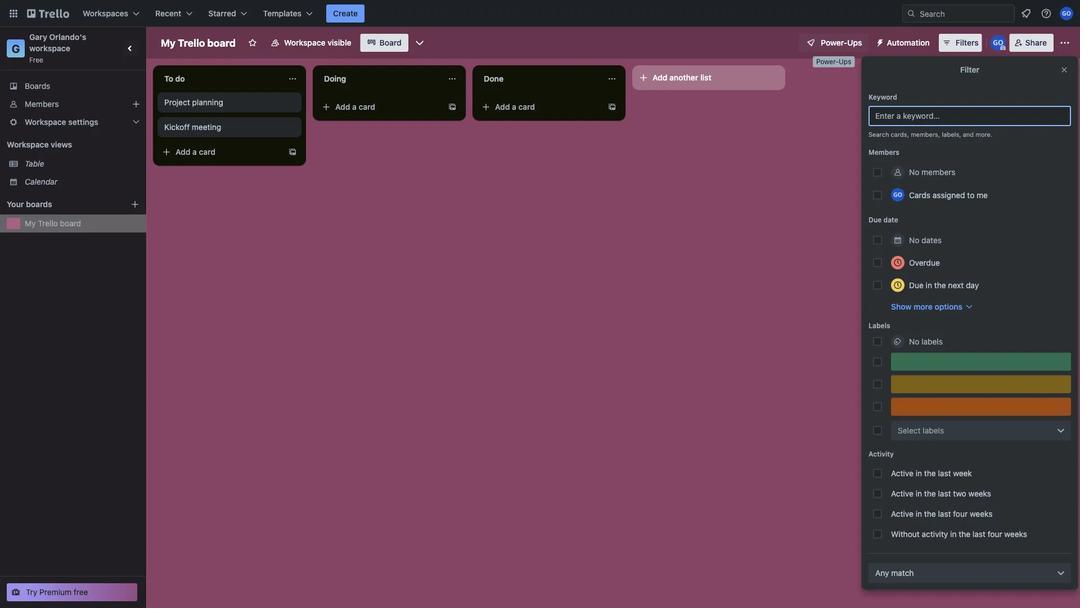 Task type: locate. For each thing, give the bounding box(es) containing it.
1 horizontal spatial a
[[352, 102, 357, 111]]

calendar
[[25, 177, 57, 186]]

in right activity
[[951, 529, 957, 538]]

2 horizontal spatial add a card
[[495, 102, 535, 111]]

members
[[25, 99, 59, 109], [869, 148, 900, 156]]

my trello board
[[161, 37, 236, 49], [25, 219, 81, 228]]

my trello board down starred
[[161, 37, 236, 49]]

customize views image
[[414, 37, 426, 48]]

a down the done text box
[[512, 102, 517, 111]]

planning
[[192, 98, 223, 107]]

1 horizontal spatial create from template… image
[[608, 102, 617, 111]]

2 no from the top
[[910, 235, 920, 245]]

add a card button down the done text box
[[477, 98, 604, 116]]

in up show more options
[[926, 280, 933, 290]]

options
[[935, 302, 963, 311]]

0 vertical spatial my
[[161, 37, 176, 49]]

add a card down doing
[[336, 102, 376, 111]]

1 horizontal spatial add a card
[[336, 102, 376, 111]]

add a card
[[336, 102, 376, 111], [495, 102, 535, 111], [176, 147, 216, 157]]

1 vertical spatial my
[[25, 219, 36, 228]]

workspace down templates popup button
[[284, 38, 326, 47]]

card down the done text box
[[519, 102, 535, 111]]

0 vertical spatial no
[[910, 167, 920, 177]]

in for active in the last two weeks
[[916, 489, 923, 498]]

power- up 'power-ups' tooltip
[[822, 38, 848, 47]]

boards link
[[0, 77, 146, 95]]

show more options button
[[892, 301, 975, 312]]

ups left sm icon
[[848, 38, 863, 47]]

without activity in the last four weeks
[[892, 529, 1028, 538]]

automation button
[[872, 34, 937, 52]]

0 vertical spatial workspace
[[284, 38, 326, 47]]

1 horizontal spatial trello
[[178, 37, 205, 49]]

0 vertical spatial labels
[[922, 337, 944, 346]]

kickoff
[[164, 122, 190, 132]]

board down your boards with 1 items element
[[60, 219, 81, 228]]

labels,
[[943, 131, 962, 138]]

create from template… image
[[448, 102, 457, 111], [608, 102, 617, 111]]

card for doing
[[359, 102, 376, 111]]

color: yellow, title: none element
[[892, 375, 1072, 393]]

add a card down kickoff meeting
[[176, 147, 216, 157]]

assigned
[[933, 190, 966, 199]]

board
[[380, 38, 402, 47]]

in down active in the last week
[[916, 489, 923, 498]]

power-ups
[[822, 38, 863, 47], [817, 58, 852, 66]]

in
[[926, 280, 933, 290], [916, 468, 923, 478], [916, 489, 923, 498], [916, 509, 923, 518], [951, 529, 957, 538]]

2 horizontal spatial add a card button
[[477, 98, 604, 116]]

gary orlando (garyorlando) image left cards
[[892, 188, 905, 202]]

1 horizontal spatial board
[[207, 37, 236, 49]]

1 horizontal spatial members
[[869, 148, 900, 156]]

create button
[[327, 5, 365, 23]]

due date
[[869, 216, 899, 224]]

me
[[977, 190, 989, 199]]

create from template… image
[[288, 148, 297, 157]]

labels right select
[[924, 426, 945, 435]]

workspace up "table"
[[7, 140, 49, 149]]

0 vertical spatial ups
[[848, 38, 863, 47]]

0 horizontal spatial trello
[[38, 219, 58, 228]]

the up activity
[[925, 509, 937, 518]]

a down kickoff meeting
[[193, 147, 197, 157]]

my
[[161, 37, 176, 49], [25, 219, 36, 228]]

search image
[[908, 9, 917, 18]]

power-ups tooltip
[[814, 56, 855, 67]]

add down kickoff
[[176, 147, 191, 157]]

workspace for workspace settings
[[25, 117, 66, 127]]

trello down boards
[[38, 219, 58, 228]]

active down active in the last week
[[892, 489, 914, 498]]

0 horizontal spatial card
[[199, 147, 216, 157]]

your boards with 1 items element
[[7, 198, 114, 211]]

1 vertical spatial power-ups
[[817, 58, 852, 66]]

free
[[74, 587, 88, 597]]

add board image
[[131, 200, 140, 209]]

add another list
[[653, 73, 712, 82]]

2 horizontal spatial a
[[512, 102, 517, 111]]

add a card button down kickoff meeting link
[[158, 143, 284, 161]]

power-ups down power-ups button
[[817, 58, 852, 66]]

ups down power-ups button
[[839, 58, 852, 66]]

1 horizontal spatial my
[[161, 37, 176, 49]]

0 horizontal spatial my trello board
[[25, 219, 81, 228]]

no left dates at right
[[910, 235, 920, 245]]

orlando's
[[49, 32, 86, 42]]

in up without
[[916, 509, 923, 518]]

1 vertical spatial trello
[[38, 219, 58, 228]]

a for to do
[[193, 147, 197, 157]]

0 horizontal spatial create from template… image
[[448, 102, 457, 111]]

0 notifications image
[[1020, 7, 1034, 20]]

0 horizontal spatial add a card button
[[158, 143, 284, 161]]

0 vertical spatial my trello board
[[161, 37, 236, 49]]

2 vertical spatial weeks
[[1005, 529, 1028, 538]]

workspace visible
[[284, 38, 352, 47]]

to
[[968, 190, 975, 199]]

my down recent
[[161, 37, 176, 49]]

last left week
[[939, 468, 952, 478]]

project planning link
[[164, 97, 295, 108]]

active for active in the last four weeks
[[892, 509, 914, 518]]

show menu image
[[1060, 37, 1071, 48]]

3 no from the top
[[910, 337, 920, 346]]

add a card button for doing
[[318, 98, 444, 116]]

0 horizontal spatial gary orlando (garyorlando) image
[[892, 188, 905, 202]]

a for doing
[[352, 102, 357, 111]]

labels for no labels
[[922, 337, 944, 346]]

no for no dates
[[910, 235, 920, 245]]

1 vertical spatial workspace
[[25, 117, 66, 127]]

members link
[[0, 95, 146, 113]]

add for doing
[[336, 102, 350, 111]]

2 vertical spatial workspace
[[7, 140, 49, 149]]

To do text field
[[158, 70, 281, 88]]

active in the last four weeks
[[892, 509, 993, 518]]

close popover image
[[1061, 65, 1070, 74]]

0 vertical spatial trello
[[178, 37, 205, 49]]

active for active in the last two weeks
[[892, 489, 914, 498]]

active up without
[[892, 509, 914, 518]]

gary orlando (garyorlando) image
[[1061, 7, 1074, 20], [892, 188, 905, 202]]

active
[[892, 468, 914, 478], [892, 489, 914, 498], [892, 509, 914, 518]]

ups inside button
[[848, 38, 863, 47]]

workspaces button
[[76, 5, 146, 23]]

a for done
[[512, 102, 517, 111]]

no
[[910, 167, 920, 177], [910, 235, 920, 245], [910, 337, 920, 346]]

2 vertical spatial no
[[910, 337, 920, 346]]

1 horizontal spatial add a card button
[[318, 98, 444, 116]]

kickoff meeting link
[[164, 122, 295, 133]]

my trello board down your boards with 1 items element
[[25, 219, 81, 228]]

activity
[[923, 529, 949, 538]]

without
[[892, 529, 920, 538]]

0 vertical spatial active
[[892, 468, 914, 478]]

trello inside board name text field
[[178, 37, 205, 49]]

due left date
[[869, 216, 882, 224]]

1 vertical spatial board
[[60, 219, 81, 228]]

0 vertical spatial power-
[[822, 38, 848, 47]]

add a card button down doing text box
[[318, 98, 444, 116]]

1 horizontal spatial card
[[359, 102, 376, 111]]

boards
[[26, 200, 52, 209]]

2 horizontal spatial card
[[519, 102, 535, 111]]

labels down show more options button
[[922, 337, 944, 346]]

1 vertical spatial members
[[869, 148, 900, 156]]

a
[[352, 102, 357, 111], [512, 102, 517, 111], [193, 147, 197, 157]]

recent
[[155, 9, 181, 18]]

1 vertical spatial no
[[910, 235, 920, 245]]

the left next
[[935, 280, 947, 290]]

0 horizontal spatial due
[[869, 216, 882, 224]]

add a card button for to do
[[158, 143, 284, 161]]

gary orlando (garyorlando) image right open information menu icon
[[1061, 7, 1074, 20]]

members down boards
[[25, 99, 59, 109]]

workspace
[[284, 38, 326, 47], [25, 117, 66, 127], [7, 140, 49, 149]]

0 vertical spatial four
[[954, 509, 968, 518]]

workspace up workspace views
[[25, 117, 66, 127]]

due for due in the next day
[[910, 280, 924, 290]]

the right activity
[[959, 529, 971, 538]]

0 vertical spatial board
[[207, 37, 236, 49]]

any match
[[876, 568, 915, 577]]

in up the 'active in the last two weeks'
[[916, 468, 923, 478]]

0 vertical spatial gary orlando (garyorlando) image
[[1061, 7, 1074, 20]]

power-ups up 'power-ups' tooltip
[[822, 38, 863, 47]]

1 vertical spatial labels
[[924, 426, 945, 435]]

2 vertical spatial active
[[892, 509, 914, 518]]

last down the 'active in the last two weeks'
[[939, 509, 952, 518]]

add a card for done
[[495, 102, 535, 111]]

0 vertical spatial members
[[25, 99, 59, 109]]

back to home image
[[27, 5, 69, 23]]

no up cards
[[910, 167, 920, 177]]

workspace inside workspace settings popup button
[[25, 117, 66, 127]]

card down meeting
[[199, 147, 216, 157]]

starred
[[208, 9, 236, 18]]

list
[[701, 73, 712, 82]]

add a card button
[[318, 98, 444, 116], [477, 98, 604, 116], [158, 143, 284, 161]]

add for done
[[495, 102, 510, 111]]

last for two
[[939, 489, 952, 498]]

no down more
[[910, 337, 920, 346]]

0 horizontal spatial add a card
[[176, 147, 216, 157]]

the up the 'active in the last two weeks'
[[925, 468, 937, 478]]

a down doing text box
[[352, 102, 357, 111]]

workspace settings
[[25, 117, 98, 127]]

1 vertical spatial ups
[[839, 58, 852, 66]]

labels
[[922, 337, 944, 346], [924, 426, 945, 435]]

1 vertical spatial power-
[[817, 58, 839, 66]]

0 vertical spatial power-ups
[[822, 38, 863, 47]]

visible
[[328, 38, 352, 47]]

members down search
[[869, 148, 900, 156]]

1 horizontal spatial my trello board
[[161, 37, 236, 49]]

board inside board name text field
[[207, 37, 236, 49]]

workspace inside workspace visible "button"
[[284, 38, 326, 47]]

0 vertical spatial due
[[869, 216, 882, 224]]

try premium free button
[[7, 583, 137, 601]]

0 vertical spatial weeks
[[969, 489, 992, 498]]

Search field
[[917, 5, 1015, 22]]

color: green, title: none element
[[892, 353, 1072, 371]]

four
[[954, 509, 968, 518], [988, 529, 1003, 538]]

0 horizontal spatial a
[[193, 147, 197, 157]]

3 active from the top
[[892, 509, 914, 518]]

1 create from template… image from the left
[[448, 102, 457, 111]]

1 horizontal spatial gary orlando (garyorlando) image
[[1061, 7, 1074, 20]]

to
[[164, 74, 173, 83]]

1 no from the top
[[910, 167, 920, 177]]

project planning
[[164, 98, 223, 107]]

2 create from template… image from the left
[[608, 102, 617, 111]]

active down activity
[[892, 468, 914, 478]]

card down doing text box
[[359, 102, 376, 111]]

1 active from the top
[[892, 468, 914, 478]]

project
[[164, 98, 190, 107]]

add down doing
[[336, 102, 350, 111]]

power-ups inside button
[[822, 38, 863, 47]]

gary orlando (garyorlando) image
[[991, 35, 1007, 51]]

board down starred
[[207, 37, 236, 49]]

add a card down 'done'
[[495, 102, 535, 111]]

next
[[949, 280, 964, 290]]

the for week
[[925, 468, 937, 478]]

try premium free
[[26, 587, 88, 597]]

Enter a keyword… text field
[[869, 106, 1072, 126]]

gary
[[29, 32, 47, 42]]

1 vertical spatial gary orlando (garyorlando) image
[[892, 188, 905, 202]]

add left "another"
[[653, 73, 668, 82]]

power- down power-ups button
[[817, 58, 839, 66]]

2 active from the top
[[892, 489, 914, 498]]

1 vertical spatial weeks
[[971, 509, 993, 518]]

1 horizontal spatial four
[[988, 529, 1003, 538]]

weeks for active in the last two weeks
[[969, 489, 992, 498]]

1 vertical spatial due
[[910, 280, 924, 290]]

last left two
[[939, 489, 952, 498]]

templates button
[[257, 5, 320, 23]]

the down active in the last week
[[925, 489, 937, 498]]

last
[[939, 468, 952, 478], [939, 489, 952, 498], [939, 509, 952, 518], [973, 529, 986, 538]]

active in the last two weeks
[[892, 489, 992, 498]]

1 vertical spatial four
[[988, 529, 1003, 538]]

gary orlando's workspace link
[[29, 32, 88, 53]]

my inside board name text field
[[161, 37, 176, 49]]

my down the your boards
[[25, 219, 36, 228]]

add for to do
[[176, 147, 191, 157]]

add down 'done'
[[495, 102, 510, 111]]

create
[[333, 9, 358, 18]]

dates
[[922, 235, 942, 245]]

trello down recent popup button
[[178, 37, 205, 49]]

board link
[[361, 34, 409, 52]]

sm image
[[872, 34, 888, 50]]

1 horizontal spatial due
[[910, 280, 924, 290]]

activity
[[869, 450, 895, 458]]

ups
[[848, 38, 863, 47], [839, 58, 852, 66]]

no members
[[910, 167, 956, 177]]

the
[[935, 280, 947, 290], [925, 468, 937, 478], [925, 489, 937, 498], [925, 509, 937, 518], [959, 529, 971, 538]]

another
[[670, 73, 699, 82]]

the for day
[[935, 280, 947, 290]]

to do
[[164, 74, 185, 83]]

0 horizontal spatial my
[[25, 219, 36, 228]]

1 vertical spatial active
[[892, 489, 914, 498]]

due up more
[[910, 280, 924, 290]]

0 horizontal spatial board
[[60, 219, 81, 228]]



Task type: vqa. For each thing, say whether or not it's contained in the screenshot.
the "Your boards with 8 items" element
no



Task type: describe. For each thing, give the bounding box(es) containing it.
this member is an admin of this board. image
[[1001, 46, 1006, 51]]

table link
[[25, 158, 140, 169]]

and
[[964, 131, 975, 138]]

filters button
[[939, 34, 983, 52]]

doing
[[324, 74, 346, 83]]

the for two
[[925, 489, 937, 498]]

views
[[51, 140, 72, 149]]

no for no labels
[[910, 337, 920, 346]]

more.
[[976, 131, 993, 138]]

open information menu image
[[1042, 8, 1053, 19]]

power-ups inside tooltip
[[817, 58, 852, 66]]

add a card for to do
[[176, 147, 216, 157]]

workspace for workspace views
[[7, 140, 49, 149]]

create from template… image for done
[[608, 102, 617, 111]]

templates
[[263, 9, 302, 18]]

1 vertical spatial my trello board
[[25, 219, 81, 228]]

no for no members
[[910, 167, 920, 177]]

no labels
[[910, 337, 944, 346]]

calendar link
[[25, 176, 140, 187]]

cards,
[[892, 131, 910, 138]]

Doing text field
[[318, 70, 441, 88]]

in for due in the next day
[[926, 280, 933, 290]]

workspace navigation collapse icon image
[[123, 41, 138, 56]]

power- inside button
[[822, 38, 848, 47]]

0 horizontal spatial members
[[25, 99, 59, 109]]

add a card button for done
[[477, 98, 604, 116]]

my trello board link
[[25, 218, 140, 229]]

weeks for active in the last four weeks
[[971, 509, 993, 518]]

filters
[[956, 38, 979, 47]]

star or unstar board image
[[248, 38, 257, 47]]

week
[[954, 468, 973, 478]]

no dates
[[910, 235, 942, 245]]

power- inside tooltip
[[817, 58, 839, 66]]

settings
[[68, 117, 98, 127]]

automation
[[888, 38, 930, 47]]

workspace views
[[7, 140, 72, 149]]

more
[[914, 302, 933, 311]]

free
[[29, 56, 43, 64]]

recent button
[[149, 5, 199, 23]]

day
[[967, 280, 980, 290]]

keyword
[[869, 93, 898, 101]]

meeting
[[192, 122, 221, 132]]

workspace for workspace visible
[[284, 38, 326, 47]]

g link
[[7, 39, 25, 57]]

labels
[[869, 322, 891, 330]]

do
[[175, 74, 185, 83]]

in for active in the last four weeks
[[916, 509, 923, 518]]

Board name text field
[[155, 34, 242, 52]]

date
[[884, 216, 899, 224]]

premium
[[40, 587, 72, 597]]

active for active in the last week
[[892, 468, 914, 478]]

search cards, members, labels, and more.
[[869, 131, 993, 138]]

card for to do
[[199, 147, 216, 157]]

due in the next day
[[910, 280, 980, 290]]

show
[[892, 302, 912, 311]]

match
[[892, 568, 915, 577]]

workspaces
[[83, 9, 128, 18]]

due for due date
[[869, 216, 882, 224]]

in for active in the last week
[[916, 468, 923, 478]]

overdue
[[910, 258, 941, 267]]

search
[[869, 131, 890, 138]]

filter
[[961, 65, 980, 74]]

any
[[876, 568, 890, 577]]

cards
[[910, 190, 931, 199]]

my trello board inside board name text field
[[161, 37, 236, 49]]

ups inside tooltip
[[839, 58, 852, 66]]

labels for select labels
[[924, 426, 945, 435]]

two
[[954, 489, 967, 498]]

select
[[899, 426, 921, 435]]

color: orange, title: none element
[[892, 398, 1072, 416]]

select labels
[[899, 426, 945, 435]]

table
[[25, 159, 44, 168]]

switch to… image
[[8, 8, 19, 19]]

power-ups button
[[799, 34, 870, 52]]

members
[[922, 167, 956, 177]]

workspace visible button
[[264, 34, 358, 52]]

g
[[12, 42, 20, 55]]

workspace
[[29, 44, 70, 53]]

the for four
[[925, 509, 937, 518]]

active in the last week
[[892, 468, 973, 478]]

cards assigned to me
[[910, 190, 989, 199]]

Done text field
[[477, 70, 601, 88]]

your boards
[[7, 200, 52, 209]]

share
[[1026, 38, 1048, 47]]

your
[[7, 200, 24, 209]]

add a card for doing
[[336, 102, 376, 111]]

workspace settings button
[[0, 113, 146, 131]]

board inside my trello board link
[[60, 219, 81, 228]]

add inside "button"
[[653, 73, 668, 82]]

share button
[[1010, 34, 1054, 52]]

last down active in the last four weeks
[[973, 529, 986, 538]]

gary orlando's workspace free
[[29, 32, 88, 64]]

card for done
[[519, 102, 535, 111]]

try
[[26, 587, 37, 597]]

primary element
[[0, 0, 1081, 27]]

last for four
[[939, 509, 952, 518]]

done
[[484, 74, 504, 83]]

members,
[[912, 131, 941, 138]]

create from template… image for doing
[[448, 102, 457, 111]]

add another list button
[[633, 65, 786, 90]]

0 horizontal spatial four
[[954, 509, 968, 518]]

last for week
[[939, 468, 952, 478]]



